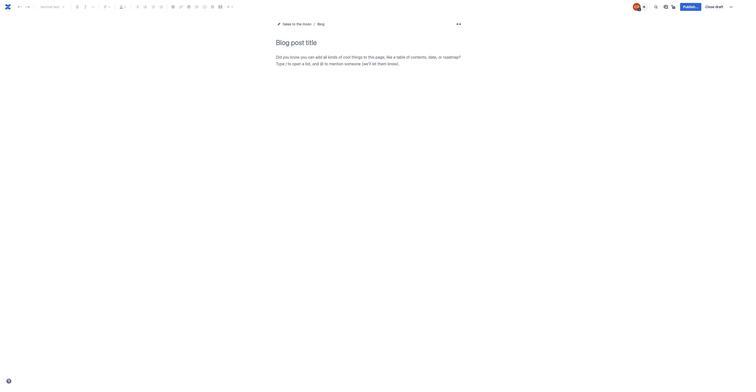 Task type: locate. For each thing, give the bounding box(es) containing it.
blog link
[[318, 21, 325, 27]]

outdent ⇧tab image
[[150, 4, 156, 10]]

close draft
[[706, 5, 724, 9]]

undo ⌘z image
[[17, 4, 23, 10]]

add image, video, or file image
[[186, 4, 192, 10]]

make page full-width image
[[456, 21, 462, 27]]

sales to the moon link
[[283, 21, 312, 27]]

comment icon image
[[664, 4, 670, 10]]

mention image
[[194, 4, 200, 10]]

italic ⌘i image
[[82, 4, 88, 10]]

publish... button
[[681, 3, 702, 11]]

Blog post title text field
[[276, 39, 464, 47]]

more image
[[729, 4, 735, 10]]

confluence image
[[4, 3, 12, 11]]

table image
[[210, 4, 216, 10]]

confluence image
[[4, 3, 12, 11]]

emoji image
[[202, 4, 208, 10]]

to
[[293, 22, 296, 26]]

moon
[[303, 22, 312, 26]]

no restrictions image
[[672, 4, 678, 10]]



Task type: vqa. For each thing, say whether or not it's contained in the screenshot.
the Table image
yes



Task type: describe. For each thing, give the bounding box(es) containing it.
link image
[[178, 4, 184, 10]]

publish...
[[684, 5, 699, 9]]

indent tab image
[[158, 4, 164, 10]]

Main content area, start typing to enter text. text field
[[276, 54, 464, 68]]

draft
[[716, 5, 724, 9]]

close draft button
[[703, 3, 727, 11]]

bullet list ⌘⇧8 image
[[135, 4, 140, 10]]

christina overa image
[[634, 3, 642, 11]]

blog
[[318, 22, 325, 26]]

move this blog image
[[277, 22, 281, 26]]

redo ⌘⇧z image
[[25, 4, 31, 10]]

sales
[[283, 22, 292, 26]]

invite to edit image
[[642, 4, 648, 10]]

sales to the moon
[[283, 22, 312, 26]]

more formatting image
[[90, 4, 96, 10]]

find and replace image
[[654, 4, 660, 10]]

close
[[706, 5, 715, 9]]

the
[[297, 22, 302, 26]]

bold ⌘b image
[[75, 4, 80, 10]]

help image
[[6, 379, 12, 385]]

layouts image
[[218, 4, 224, 10]]

action item image
[[170, 4, 176, 10]]

numbered list ⌘⇧7 image
[[142, 4, 148, 10]]



